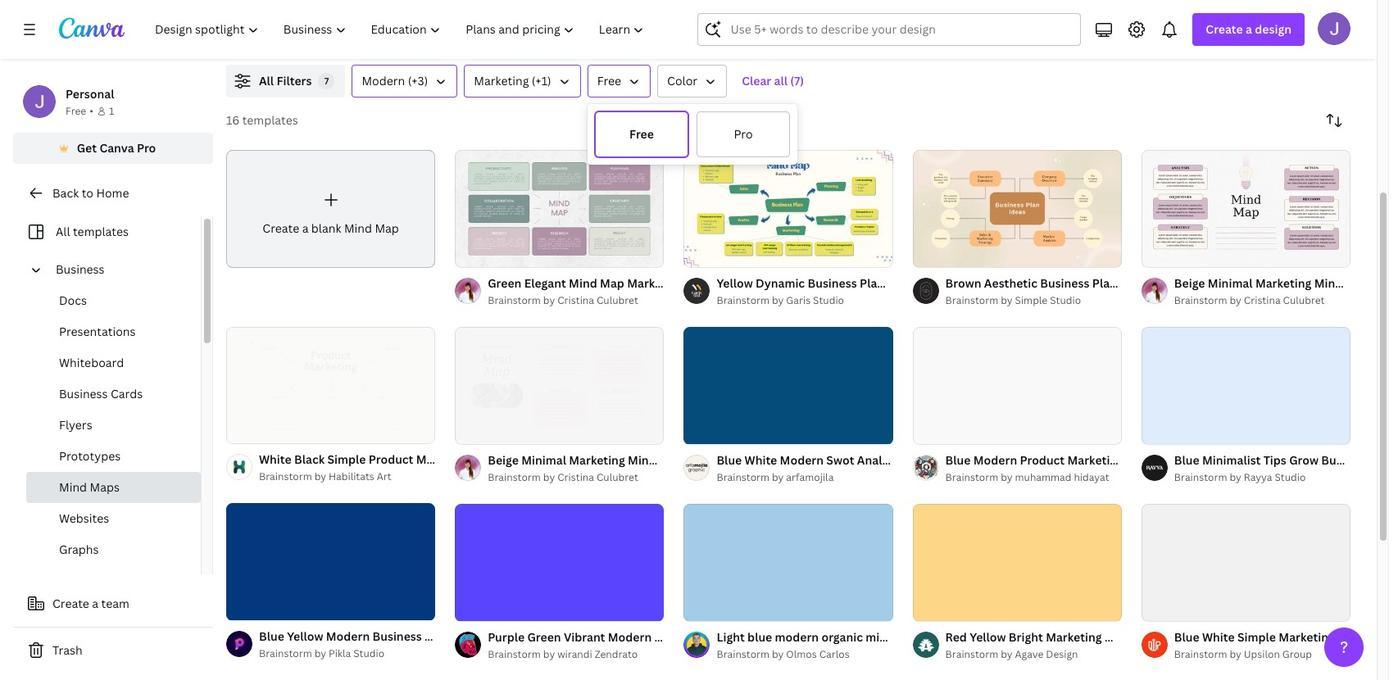 Task type: vqa. For each thing, say whether or not it's contained in the screenshot.
Beige within Beige Minimal Marketing Mind Map Brainstorm Brainstorm by Cristina Culubret
yes



Task type: describe. For each thing, give the bounding box(es) containing it.
map inside beige minimal marketing mind map brainstorm brainstorm by cristina culubret
[[659, 452, 683, 468]]

create a team button
[[13, 588, 213, 620]]

organic
[[822, 629, 863, 645]]

brown aesthetic business plan ideas brainstorm link
[[946, 275, 1215, 293]]

map inside red yellow bright marketing mind map brainstorm by agave design
[[1136, 629, 1160, 645]]

beige minimal marketing mind map bra link
[[1174, 275, 1389, 293]]

mind
[[866, 629, 894, 645]]

black
[[294, 452, 325, 468]]

to
[[82, 185, 93, 201]]

by inside 'beige minimal marketing mind map bra brainstorm by cristina culubret'
[[1230, 293, 1242, 307]]

blue for blue yellow modern business mind map brainstorm
[[259, 629, 284, 645]]

grow
[[1289, 452, 1319, 468]]

culubret for brainstorming
[[597, 293, 638, 307]]

create a team
[[52, 596, 129, 611]]

blue for blue modern product marketing mind map
[[946, 452, 971, 468]]

beige minimal marketing mind map brainstorm image for beige minimal marketing mind map bra
[[1142, 150, 1351, 267]]

arfamojila
[[786, 470, 834, 484]]

plan for ideas
[[1092, 275, 1117, 291]]

graphs
[[59, 542, 99, 557]]

personal
[[66, 86, 114, 102]]

brainstorm inside blue modern product marketing mind map brainstorm by muhammad hidayat
[[946, 470, 999, 484]]

modern inside modern (+3) button
[[362, 73, 405, 89]]

green elegant mind map marketing brainstorming brainstorm by cristina culubret
[[488, 275, 766, 307]]

flowchart
[[887, 275, 943, 291]]

a for blank
[[302, 220, 309, 236]]

business inside "blue yellow modern business mind map brainstorm brainstorm by pikla studio"
[[373, 629, 422, 645]]

Sort by button
[[1318, 104, 1351, 137]]

minimalist
[[1202, 452, 1261, 468]]

bra for beige minimal marketing mind map bra
[[1373, 275, 1389, 291]]

marketing inside red yellow bright marketing mind map brainstorm by agave design
[[1046, 629, 1102, 645]]

blue white simple marketing mind map link
[[1174, 628, 1389, 646]]

red yellow bright marketing mind map brainstorm by agave design
[[946, 629, 1160, 661]]

group
[[1283, 647, 1312, 661]]

map inside yellow dynamic business plan flowchart diagram mind map brainstorm by garis studio
[[1026, 275, 1051, 291]]

mind maps
[[59, 479, 120, 495]]

modern (+3) button
[[352, 65, 458, 98]]

blue for blue white simple marketing mind map
[[1174, 629, 1200, 645]]

brainstorming
[[686, 275, 766, 291]]

brainstorm inside blue white simple marketing mind map brainstorm by upsilon group
[[1174, 647, 1227, 661]]

brainstorm by muhammad hidayat link
[[946, 470, 1122, 486]]

brainstorm by upsilon group link
[[1174, 646, 1351, 663]]

prototypes link
[[26, 441, 201, 472]]

brainstorm by olmos carlos link
[[717, 646, 893, 663]]

by inside green elegant mind map marketing brainstorming brainstorm by cristina culubret
[[543, 293, 555, 307]]

mind inside blue modern product marketing mind map brainstorm by muhammad hidayat
[[1126, 452, 1155, 468]]

bright
[[1009, 629, 1043, 645]]

marketing (+1) button
[[464, 65, 581, 98]]

back to home
[[52, 185, 129, 201]]

a for design
[[1246, 21, 1252, 37]]

green elegant mind map marketing brainstorming link
[[488, 275, 766, 293]]

dynamic
[[756, 275, 805, 291]]

jacob simon image
[[1318, 12, 1351, 45]]

brainstorm inside red yellow bright marketing mind map brainstorm by agave design
[[946, 647, 999, 661]]

all
[[774, 73, 788, 89]]

16
[[226, 112, 240, 128]]

white inside white black simple product marketing brainstorm brainstorm by habilitats art
[[259, 452, 292, 468]]

flyers
[[59, 417, 92, 433]]

brainstorm by habilitats art link
[[259, 469, 435, 486]]

bra for blue minimalist tips grow business bra
[[1374, 452, 1389, 468]]

whiteboard link
[[26, 348, 201, 379]]

marketing inside blue modern product marketing mind map brainstorm by muhammad hidayat
[[1068, 452, 1124, 468]]

beige for beige minimal marketing mind map brainstorm
[[488, 452, 519, 468]]

brainstorm by cristina culubret link for beige minimal marketing mind map brainstorm
[[488, 470, 664, 486]]

filters
[[277, 73, 312, 89]]

olmos
[[786, 647, 817, 661]]

create a design
[[1206, 21, 1292, 37]]

color
[[667, 73, 698, 89]]

studio inside blue minimalist tips grow business bra brainstorm by rayya studio
[[1275, 470, 1306, 484]]

ideas
[[1120, 275, 1150, 291]]

carlos
[[819, 647, 850, 661]]

blue modern product marketing mind map link
[[946, 451, 1182, 470]]

create a blank mind map
[[263, 220, 399, 236]]

cristina for beige minimal marketing mind map bra
[[1244, 293, 1281, 307]]

all templates
[[56, 224, 129, 239]]

brainstorm inside green elegant mind map marketing brainstorming brainstorm by cristina culubret
[[488, 293, 541, 307]]

simple inside brown aesthetic business plan ideas brainstorm brainstorm by simple studio
[[1015, 293, 1048, 307]]

all for all templates
[[56, 224, 70, 239]]

free for topmost free button
[[597, 73, 621, 89]]

0 horizontal spatial free
[[66, 104, 86, 118]]

product inside white black simple product marketing brainstorm brainstorm by habilitats art
[[369, 452, 413, 468]]

light blue modern organic mind map brainstorm link
[[717, 628, 986, 646]]

by inside white black simple product marketing brainstorm brainstorm by habilitats art
[[314, 470, 326, 484]]

white black simple product marketing brainstorm link
[[259, 451, 538, 469]]

studio inside yellow dynamic business plan flowchart diagram mind map brainstorm by garis studio
[[813, 293, 844, 307]]

marketing inside blue white simple marketing mind map brainstorm by upsilon group
[[1279, 629, 1335, 645]]

blue minimalist tips grow business bra brainstorm by rayya studio
[[1174, 452, 1389, 484]]

blue white simple marketing mind map brainstorm by upsilon group
[[1174, 629, 1389, 661]]

cristina for green elegant mind map marketing brainstorming
[[557, 293, 594, 307]]

7
[[324, 75, 329, 87]]

by inside brown aesthetic business plan ideas brainstorm brainstorm by simple studio
[[1001, 293, 1013, 307]]

muhammad
[[1015, 470, 1072, 484]]

mind inside green elegant mind map marketing brainstorming brainstorm by cristina culubret
[[569, 275, 597, 291]]

docs
[[59, 293, 87, 308]]

brainstorm by cristina culubret link for beige minimal marketing mind map bra
[[1174, 293, 1351, 309]]

maps
[[90, 479, 120, 495]]

brainstorm inside yellow dynamic business plan flowchart diagram mind map brainstorm by garis studio
[[717, 293, 770, 307]]

canva
[[99, 140, 134, 156]]

beige minimal marketing mind map bra brainstorm by cristina culubret
[[1174, 275, 1389, 307]]

beige minimal marketing mind map brainstorm brainstorm by cristina culubret
[[488, 452, 749, 484]]

get
[[77, 140, 97, 156]]

pro inside button
[[734, 126, 753, 142]]

minimal for beige minimal marketing mind map brainstorm
[[521, 452, 566, 468]]

diagram
[[946, 275, 993, 291]]

modern (+3)
[[362, 73, 428, 89]]

brainstorm inside light blue modern organic mind map brainstorm brainstorm by olmos carlos
[[717, 647, 770, 661]]

1
[[109, 104, 114, 118]]

white black simple product marketing brainstorm image
[[226, 326, 435, 444]]

all templates link
[[23, 216, 191, 248]]

mind inside 'beige minimal marketing mind map bra brainstorm by cristina culubret'
[[1314, 275, 1343, 291]]

whiteboard
[[59, 355, 124, 370]]

beige minimal marketing mind map brainstorm image for beige minimal marketing mind map brainstorm
[[455, 327, 664, 444]]

business up docs
[[56, 261, 105, 277]]

pikla
[[329, 647, 351, 661]]

cards
[[111, 386, 143, 402]]

beige for beige minimal marketing mind map bra
[[1174, 275, 1205, 291]]

upsilon
[[1244, 647, 1280, 661]]

business inside brown aesthetic business plan ideas brainstorm brainstorm by simple studio
[[1040, 275, 1090, 291]]

(+1)
[[532, 73, 551, 89]]

mind inside blue white simple marketing mind map brainstorm by upsilon group
[[1338, 629, 1366, 645]]

cristina for beige minimal marketing mind map brainstorm
[[557, 470, 594, 484]]

wirandi
[[557, 647, 592, 661]]

prototypes
[[59, 448, 121, 464]]

brainstorm by wirandi zendrato
[[488, 647, 638, 661]]

create a design button
[[1193, 13, 1305, 46]]



Task type: locate. For each thing, give the bounding box(es) containing it.
2 vertical spatial simple
[[1238, 629, 1276, 645]]

culubret down the green elegant mind map marketing brainstorming link
[[597, 293, 638, 307]]

simple down aesthetic
[[1015, 293, 1048, 307]]

white up brainstorm by upsilon group link on the right bottom
[[1202, 629, 1235, 645]]

simple inside white black simple product marketing brainstorm brainstorm by habilitats art
[[327, 452, 366, 468]]

all left filters at the left top
[[259, 73, 274, 89]]

modern inside "blue yellow modern business mind map brainstorm brainstorm by pikla studio"
[[326, 629, 370, 645]]

2 vertical spatial create
[[52, 596, 89, 611]]

by left pikla
[[314, 647, 326, 661]]

1 horizontal spatial free
[[597, 73, 621, 89]]

brainstorm by arfamojila
[[717, 470, 834, 484]]

simple for blue white simple marketing mind map
[[1238, 629, 1276, 645]]

0 horizontal spatial yellow
[[287, 629, 323, 645]]

2 plan from the left
[[1092, 275, 1117, 291]]

plan for flowchart
[[860, 275, 884, 291]]

2 horizontal spatial create
[[1206, 21, 1243, 37]]

business up brainstorm by simple studio link
[[1040, 275, 1090, 291]]

blue up brainstorm by upsilon group link on the right bottom
[[1174, 629, 1200, 645]]

by inside blue modern product marketing mind map brainstorm by muhammad hidayat
[[1001, 470, 1013, 484]]

presentations
[[59, 324, 136, 339]]

create for create a team
[[52, 596, 89, 611]]

2 product from the left
[[1020, 452, 1065, 468]]

1 vertical spatial simple
[[327, 452, 366, 468]]

brainstorm by wirandi zendrato link
[[488, 646, 664, 663]]

by down elegant
[[543, 293, 555, 307]]

by down beige minimal marketing mind map brainstorm link
[[543, 470, 555, 484]]

blue inside blue modern product marketing mind map brainstorm by muhammad hidayat
[[946, 452, 971, 468]]

blue left the minimalist
[[1174, 452, 1200, 468]]

white left "black"
[[259, 452, 292, 468]]

team
[[101, 596, 129, 611]]

plan left flowchart
[[860, 275, 884, 291]]

a inside dropdown button
[[1246, 21, 1252, 37]]

by inside yellow dynamic business plan flowchart diagram mind map brainstorm by garis studio
[[772, 293, 784, 307]]

create left blank
[[263, 220, 299, 236]]

marketing
[[474, 73, 529, 89], [627, 275, 683, 291], [1256, 275, 1312, 291], [416, 452, 472, 468], [569, 452, 625, 468], [1068, 452, 1124, 468], [1046, 629, 1102, 645], [1279, 629, 1335, 645]]

cristina inside green elegant mind map marketing brainstorming brainstorm by cristina culubret
[[557, 293, 594, 307]]

yellow dynamic business plan flowchart diagram mind map image
[[684, 150, 893, 267]]

yellow right red
[[970, 629, 1006, 645]]

business right grow
[[1321, 452, 1371, 468]]

map
[[375, 220, 399, 236], [600, 275, 624, 291], [1026, 275, 1051, 291], [1346, 275, 1370, 291], [659, 452, 683, 468], [1158, 452, 1182, 468], [456, 629, 480, 645], [1136, 629, 1160, 645], [1369, 629, 1389, 645]]

create left design
[[1206, 21, 1243, 37]]

1 vertical spatial beige
[[488, 452, 519, 468]]

studio inside "blue yellow modern business mind map brainstorm brainstorm by pikla studio"
[[353, 647, 384, 661]]

blue
[[946, 452, 971, 468], [1174, 452, 1200, 468], [259, 629, 284, 645], [1174, 629, 1200, 645]]

green elegant mind map marketing brainstorming image
[[455, 150, 664, 267]]

1 horizontal spatial plan
[[1092, 275, 1117, 291]]

cristina down beige minimal marketing mind map bra link
[[1244, 293, 1281, 307]]

minimal for beige minimal marketing mind map bra
[[1208, 275, 1253, 291]]

0 horizontal spatial a
[[92, 596, 98, 611]]

1 horizontal spatial a
[[302, 220, 309, 236]]

2 horizontal spatial free
[[630, 126, 654, 142]]

by inside "blue yellow modern business mind map brainstorm brainstorm by pikla studio"
[[314, 647, 326, 661]]

0 vertical spatial beige minimal marketing mind map brainstorm image
[[1142, 150, 1351, 267]]

blue white simple marketing mind map image
[[1142, 504, 1351, 621]]

beige inside beige minimal marketing mind map brainstorm brainstorm by cristina culubret
[[488, 452, 519, 468]]

business cards link
[[26, 379, 201, 410]]

1 horizontal spatial white
[[1202, 629, 1235, 645]]

1 plan from the left
[[860, 275, 884, 291]]

map inside 'beige minimal marketing mind map bra brainstorm by cristina culubret'
[[1346, 275, 1370, 291]]

0 horizontal spatial simple
[[327, 452, 366, 468]]

blue yellow modern business mind map brainstorm link
[[259, 628, 546, 646]]

by inside red yellow bright marketing mind map brainstorm by agave design
[[1001, 647, 1013, 661]]

business inside yellow dynamic business plan flowchart diagram mind map brainstorm by garis studio
[[808, 275, 857, 291]]

pro inside button
[[137, 140, 156, 156]]

(7)
[[790, 73, 804, 89]]

mind
[[344, 220, 372, 236], [569, 275, 597, 291], [995, 275, 1024, 291], [1314, 275, 1343, 291], [628, 452, 656, 468], [1126, 452, 1155, 468], [59, 479, 87, 495], [425, 629, 453, 645], [1105, 629, 1133, 645], [1338, 629, 1366, 645]]

by left wirandi at the left of page
[[543, 647, 555, 661]]

1 horizontal spatial minimal
[[1208, 275, 1253, 291]]

0 horizontal spatial templates
[[73, 224, 129, 239]]

yellow
[[717, 275, 753, 291], [287, 629, 323, 645], [970, 629, 1006, 645]]

studio right pikla
[[353, 647, 384, 661]]

create a blank mind map link
[[226, 150, 435, 268]]

1 vertical spatial free
[[66, 104, 86, 118]]

business up flyers
[[59, 386, 108, 402]]

yellow for blue modern product marketing mind map
[[970, 629, 1006, 645]]

by left agave
[[1001, 647, 1013, 661]]

white inside blue white simple marketing mind map brainstorm by upsilon group
[[1202, 629, 1235, 645]]

0 horizontal spatial create
[[52, 596, 89, 611]]

pro down the "clear"
[[734, 126, 753, 142]]

product
[[369, 452, 413, 468], [1020, 452, 1065, 468]]

None search field
[[698, 13, 1081, 46]]

studio down brown aesthetic business plan ideas brainstorm "link"
[[1050, 293, 1081, 307]]

graphs link
[[26, 534, 201, 566]]

back
[[52, 185, 79, 201]]

0 vertical spatial free button
[[587, 65, 651, 98]]

minimal
[[1208, 275, 1253, 291], [521, 452, 566, 468]]

design
[[1046, 647, 1078, 661]]

brainstorm by cristina culubret link for green elegant mind map marketing brainstorming
[[488, 293, 664, 309]]

0 vertical spatial create
[[1206, 21, 1243, 37]]

2 vertical spatial a
[[92, 596, 98, 611]]

brainstorm by pikla studio link
[[259, 646, 435, 663]]

docs link
[[26, 285, 201, 316]]

get canva pro
[[77, 140, 156, 156]]

by inside brainstorm by arfamojila link
[[772, 470, 784, 484]]

1 vertical spatial all
[[56, 224, 70, 239]]

culubret inside beige minimal marketing mind map brainstorm brainstorm by cristina culubret
[[597, 470, 638, 484]]

marketing inside white black simple product marketing brainstorm brainstorm by habilitats art
[[416, 452, 472, 468]]

product up muhammad
[[1020, 452, 1065, 468]]

1 vertical spatial free button
[[594, 111, 689, 158]]

mind inside beige minimal marketing mind map brainstorm brainstorm by cristina culubret
[[628, 452, 656, 468]]

back to home link
[[13, 177, 213, 210]]

light
[[717, 629, 745, 645]]

2 horizontal spatial a
[[1246, 21, 1252, 37]]

mind maps templates image
[[1001, 0, 1351, 45]]

free button down color
[[594, 111, 689, 158]]

Search search field
[[731, 14, 1071, 45]]

agave
[[1015, 647, 1044, 661]]

simple up upsilon
[[1238, 629, 1276, 645]]

mind inside yellow dynamic business plan flowchart diagram mind map brainstorm by garis studio
[[995, 275, 1024, 291]]

free for the bottom free button
[[630, 126, 654, 142]]

by down beige minimal marketing mind map bra link
[[1230, 293, 1242, 307]]

yellow dynamic business plan flowchart diagram mind map brainstorm by garis studio
[[717, 275, 1051, 307]]

map inside blue modern product marketing mind map brainstorm by muhammad hidayat
[[1158, 452, 1182, 468]]

brown aesthetic business plan ideas brainstorm brainstorm by simple studio
[[946, 275, 1215, 307]]

blank
[[311, 220, 341, 236]]

1 horizontal spatial beige minimal marketing mind map brainstorm image
[[1142, 150, 1351, 267]]

business up brainstorm by pikla studio link on the bottom left
[[373, 629, 422, 645]]

free button
[[587, 65, 651, 98], [594, 111, 689, 158]]

0 horizontal spatial pro
[[137, 140, 156, 156]]

studio down blue minimalist tips grow business bra link at the bottom of the page
[[1275, 470, 1306, 484]]

bra inside blue minimalist tips grow business bra brainstorm by rayya studio
[[1374, 452, 1389, 468]]

yellow left dynamic
[[717, 275, 753, 291]]

by
[[543, 293, 555, 307], [772, 293, 784, 307], [1001, 293, 1013, 307], [1230, 293, 1242, 307], [314, 470, 326, 484], [543, 470, 555, 484], [772, 470, 784, 484], [1001, 470, 1013, 484], [1230, 470, 1242, 484], [314, 647, 326, 661], [543, 647, 555, 661], [772, 647, 784, 661], [1001, 647, 1013, 661], [1230, 647, 1242, 661]]

minimal inside beige minimal marketing mind map brainstorm brainstorm by cristina culubret
[[521, 452, 566, 468]]

2 vertical spatial modern
[[326, 629, 370, 645]]

1 product from the left
[[369, 452, 413, 468]]

rayya
[[1244, 470, 1272, 484]]

1 vertical spatial modern
[[974, 452, 1017, 468]]

beige minimal marketing mind map brainstorm image
[[1142, 150, 1351, 267], [455, 327, 664, 444]]

modern
[[775, 629, 819, 645]]

0 vertical spatial white
[[259, 452, 292, 468]]

elegant
[[524, 275, 566, 291]]

cristina inside beige minimal marketing mind map brainstorm brainstorm by cristina culubret
[[557, 470, 594, 484]]

studio inside brown aesthetic business plan ideas brainstorm brainstorm by simple studio
[[1050, 293, 1081, 307]]

culubret for brainstorm
[[597, 470, 638, 484]]

1 vertical spatial create
[[263, 220, 299, 236]]

simple for white black simple product marketing brainstorm
[[327, 452, 366, 468]]

1 vertical spatial minimal
[[521, 452, 566, 468]]

brainstorm by garis studio link
[[717, 293, 893, 309]]

brainstorm by agave design link
[[946, 646, 1122, 663]]

marketing (+1)
[[474, 73, 551, 89]]

create inside dropdown button
[[1206, 21, 1243, 37]]

0 vertical spatial bra
[[1373, 275, 1389, 291]]

blue white modern swot analysis business marketing mind map image
[[684, 327, 893, 444]]

create for create a blank mind map
[[263, 220, 299, 236]]

a left blank
[[302, 220, 309, 236]]

0 horizontal spatial beige
[[488, 452, 519, 468]]

blue inside blue minimalist tips grow business bra brainstorm by rayya studio
[[1174, 452, 1200, 468]]

1 horizontal spatial product
[[1020, 452, 1065, 468]]

cristina down elegant
[[557, 293, 594, 307]]

beige inside 'beige minimal marketing mind map bra brainstorm by cristina culubret'
[[1174, 275, 1205, 291]]

all for all filters
[[259, 73, 274, 89]]

culubret down beige minimal marketing mind map brainstorm link
[[597, 470, 638, 484]]

product inside blue modern product marketing mind map brainstorm by muhammad hidayat
[[1020, 452, 1065, 468]]

brainstorm by rayya studio link
[[1174, 470, 1351, 486]]

garis
[[786, 293, 811, 307]]

1 horizontal spatial all
[[259, 73, 274, 89]]

blue
[[748, 629, 772, 645]]

brainstorm
[[924, 629, 986, 645]]

0 vertical spatial a
[[1246, 21, 1252, 37]]

business inside blue minimalist tips grow business bra brainstorm by rayya studio
[[1321, 452, 1371, 468]]

blue yellow modern business mind map brainstorm brainstorm by pikla studio
[[259, 629, 546, 661]]

0 vertical spatial minimal
[[1208, 275, 1253, 291]]

a left team
[[92, 596, 98, 611]]

0 vertical spatial free
[[597, 73, 621, 89]]

1 horizontal spatial simple
[[1015, 293, 1048, 307]]

map inside "blue yellow modern business mind map brainstorm brainstorm by pikla studio"
[[456, 629, 480, 645]]

studio right garis
[[813, 293, 844, 307]]

culubret inside 'beige minimal marketing mind map bra brainstorm by cristina culubret'
[[1283, 293, 1325, 307]]

get canva pro button
[[13, 133, 213, 164]]

a for team
[[92, 596, 98, 611]]

templates for all templates
[[73, 224, 129, 239]]

map inside blue white simple marketing mind map brainstorm by upsilon group
[[1369, 629, 1389, 645]]

blue modern product marketing mind map brainstorm by muhammad hidayat
[[946, 452, 1182, 484]]

by down the minimalist
[[1230, 470, 1242, 484]]

color button
[[657, 65, 727, 98]]

trash
[[52, 643, 82, 658]]

0 vertical spatial simple
[[1015, 293, 1048, 307]]

brainstorm
[[1152, 275, 1215, 291], [488, 293, 541, 307], [717, 293, 770, 307], [946, 293, 999, 307], [1174, 293, 1227, 307], [475, 452, 538, 468], [686, 452, 749, 468], [259, 470, 312, 484], [488, 470, 541, 484], [717, 470, 770, 484], [946, 470, 999, 484], [1174, 470, 1227, 484], [483, 629, 546, 645], [259, 647, 312, 661], [488, 647, 541, 661], [717, 647, 770, 661], [946, 647, 999, 661], [1174, 647, 1227, 661]]

by inside "brainstorm by wirandi zendrato" link
[[543, 647, 555, 661]]

0 horizontal spatial white
[[259, 452, 292, 468]]

1 vertical spatial bra
[[1374, 452, 1389, 468]]

simple
[[1015, 293, 1048, 307], [327, 452, 366, 468], [1238, 629, 1276, 645]]

home
[[96, 185, 129, 201]]

hidayat
[[1074, 470, 1109, 484]]

0 vertical spatial templates
[[242, 112, 298, 128]]

product up art
[[369, 452, 413, 468]]

1 horizontal spatial yellow
[[717, 275, 753, 291]]

plan left ideas on the top of the page
[[1092, 275, 1117, 291]]

yellow inside "blue yellow modern business mind map brainstorm brainstorm by pikla studio"
[[287, 629, 323, 645]]

0 horizontal spatial plan
[[860, 275, 884, 291]]

create
[[1206, 21, 1243, 37], [263, 220, 299, 236], [52, 596, 89, 611]]

simple up brainstorm by habilitats art 'link'
[[327, 452, 366, 468]]

blue yellow modern business mind map brainstorm image
[[226, 503, 435, 621]]

7 filter options selected element
[[318, 73, 335, 89]]

1 vertical spatial templates
[[73, 224, 129, 239]]

0 vertical spatial modern
[[362, 73, 405, 89]]

by left upsilon
[[1230, 647, 1242, 661]]

by down "black"
[[314, 470, 326, 484]]

templates for 16 templates
[[242, 112, 298, 128]]

1 horizontal spatial create
[[263, 220, 299, 236]]

cristina inside 'beige minimal marketing mind map bra brainstorm by cristina culubret'
[[1244, 293, 1281, 307]]

1 horizontal spatial pro
[[734, 126, 753, 142]]

clear
[[742, 73, 771, 89]]

all down back at top left
[[56, 224, 70, 239]]

habilitats
[[329, 470, 374, 484]]

blue inside blue white simple marketing mind map brainstorm by upsilon group
[[1174, 629, 1200, 645]]

blue up brainstorm by pikla studio link on the bottom left
[[259, 629, 284, 645]]

templates right 16
[[242, 112, 298, 128]]

modern up brainstorm by pikla studio link on the bottom left
[[326, 629, 370, 645]]

modern inside blue modern product marketing mind map brainstorm by muhammad hidayat
[[974, 452, 1017, 468]]

mind inside red yellow bright marketing mind map brainstorm by agave design
[[1105, 629, 1133, 645]]

cristina
[[557, 293, 594, 307], [1244, 293, 1281, 307], [557, 470, 594, 484]]

1 horizontal spatial beige
[[1174, 275, 1205, 291]]

simple inside blue white simple marketing mind map brainstorm by upsilon group
[[1238, 629, 1276, 645]]

a inside button
[[92, 596, 98, 611]]

0 horizontal spatial all
[[56, 224, 70, 239]]

by inside light blue modern organic mind map brainstorm brainstorm by olmos carlos
[[772, 647, 784, 661]]

business link
[[49, 254, 191, 285]]

•
[[90, 104, 93, 118]]

0 horizontal spatial product
[[369, 452, 413, 468]]

yellow dynamic business plan flowchart diagram mind map link
[[717, 275, 1051, 293]]

2 horizontal spatial simple
[[1238, 629, 1276, 645]]

business up brainstorm by garis studio link
[[808, 275, 857, 291]]

blue for blue minimalist tips grow business bra
[[1174, 452, 1200, 468]]

light blue modern organic mind map brainstorm brainstorm by olmos carlos
[[717, 629, 986, 661]]

marketing inside 'beige minimal marketing mind map bra brainstorm by cristina culubret'
[[1256, 275, 1312, 291]]

1 vertical spatial beige minimal marketing mind map brainstorm image
[[455, 327, 664, 444]]

map inside green elegant mind map marketing brainstorming brainstorm by cristina culubret
[[600, 275, 624, 291]]

create for create a design
[[1206, 21, 1243, 37]]

0 horizontal spatial beige minimal marketing mind map brainstorm image
[[455, 327, 664, 444]]

create a blank mind map element
[[226, 150, 435, 268]]

marketing inside green elegant mind map marketing brainstorming brainstorm by cristina culubret
[[627, 275, 683, 291]]

0 vertical spatial beige
[[1174, 275, 1205, 291]]

clear all (7) button
[[734, 65, 812, 98]]

culubret inside green elegant mind map marketing brainstorming brainstorm by cristina culubret
[[597, 293, 638, 307]]

free •
[[66, 104, 93, 118]]

create left team
[[52, 596, 89, 611]]

business cards
[[59, 386, 143, 402]]

brainstorm inside blue minimalist tips grow business bra brainstorm by rayya studio
[[1174, 470, 1227, 484]]

a left design
[[1246, 21, 1252, 37]]

by down dynamic
[[772, 293, 784, 307]]

design
[[1255, 21, 1292, 37]]

1 horizontal spatial templates
[[242, 112, 298, 128]]

websites
[[59, 511, 109, 526]]

16 templates
[[226, 112, 298, 128]]

modern up brainstorm by muhammad hidayat link
[[974, 452, 1017, 468]]

yellow up brainstorm by pikla studio link on the bottom left
[[287, 629, 323, 645]]

plan inside brown aesthetic business plan ideas brainstorm brainstorm by simple studio
[[1092, 275, 1117, 291]]

blue inside "blue yellow modern business mind map brainstorm brainstorm by pikla studio"
[[259, 629, 284, 645]]

marketing inside beige minimal marketing mind map brainstorm brainstorm by cristina culubret
[[569, 452, 625, 468]]

yellow inside yellow dynamic business plan flowchart diagram mind map brainstorm by garis studio
[[717, 275, 753, 291]]

by inside blue minimalist tips grow business bra brainstorm by rayya studio
[[1230, 470, 1242, 484]]

culubret for bra
[[1283, 293, 1325, 307]]

mind inside "blue yellow modern business mind map brainstorm brainstorm by pikla studio"
[[425, 629, 453, 645]]

white black simple product marketing brainstorm brainstorm by habilitats art
[[259, 452, 538, 484]]

by left olmos
[[772, 647, 784, 661]]

2 horizontal spatial yellow
[[970, 629, 1006, 645]]

yellow inside red yellow bright marketing mind map brainstorm by agave design
[[970, 629, 1006, 645]]

modern left (+3)
[[362, 73, 405, 89]]

by left muhammad
[[1001, 470, 1013, 484]]

by down aesthetic
[[1001, 293, 1013, 307]]

marketing inside button
[[474, 73, 529, 89]]

by inside blue white simple marketing mind map brainstorm by upsilon group
[[1230, 647, 1242, 661]]

1 vertical spatial a
[[302, 220, 309, 236]]

red
[[946, 629, 967, 645]]

templates down back to home
[[73, 224, 129, 239]]

top level navigation element
[[144, 13, 659, 46]]

brown aesthetic business plan ideas brainstorm image
[[913, 150, 1122, 267]]

create inside button
[[52, 596, 89, 611]]

by left arfamojila
[[772, 470, 784, 484]]

brainstorm inside 'beige minimal marketing mind map bra brainstorm by cristina culubret'
[[1174, 293, 1227, 307]]

brainstorm by cristina culubret link
[[488, 293, 664, 309], [1174, 293, 1351, 309], [488, 470, 664, 486]]

0 horizontal spatial minimal
[[521, 452, 566, 468]]

culubret down beige minimal marketing mind map bra link
[[1283, 293, 1325, 307]]

by inside beige minimal marketing mind map brainstorm brainstorm by cristina culubret
[[543, 470, 555, 484]]

yellow for white black simple product marketing brainstorm
[[287, 629, 323, 645]]

free button left color
[[587, 65, 651, 98]]

brown
[[946, 275, 982, 291]]

blue modern product marketing mind map image
[[913, 327, 1122, 444]]

2 vertical spatial free
[[630, 126, 654, 142]]

cristina down beige minimal marketing mind map brainstorm link
[[557, 470, 594, 484]]

red yellow bright marketing mind map link
[[946, 628, 1160, 646]]

pro right canva
[[137, 140, 156, 156]]

0 vertical spatial all
[[259, 73, 274, 89]]

minimal inside 'beige minimal marketing mind map bra brainstorm by cristina culubret'
[[1208, 275, 1253, 291]]

1 vertical spatial white
[[1202, 629, 1235, 645]]

blue up brainstorm by muhammad hidayat link
[[946, 452, 971, 468]]

flyers link
[[26, 410, 201, 441]]

plan inside yellow dynamic business plan flowchart diagram mind map brainstorm by garis studio
[[860, 275, 884, 291]]

brainstorm by arfamojila link
[[717, 470, 893, 486]]

bra inside 'beige minimal marketing mind map bra brainstorm by cristina culubret'
[[1373, 275, 1389, 291]]



